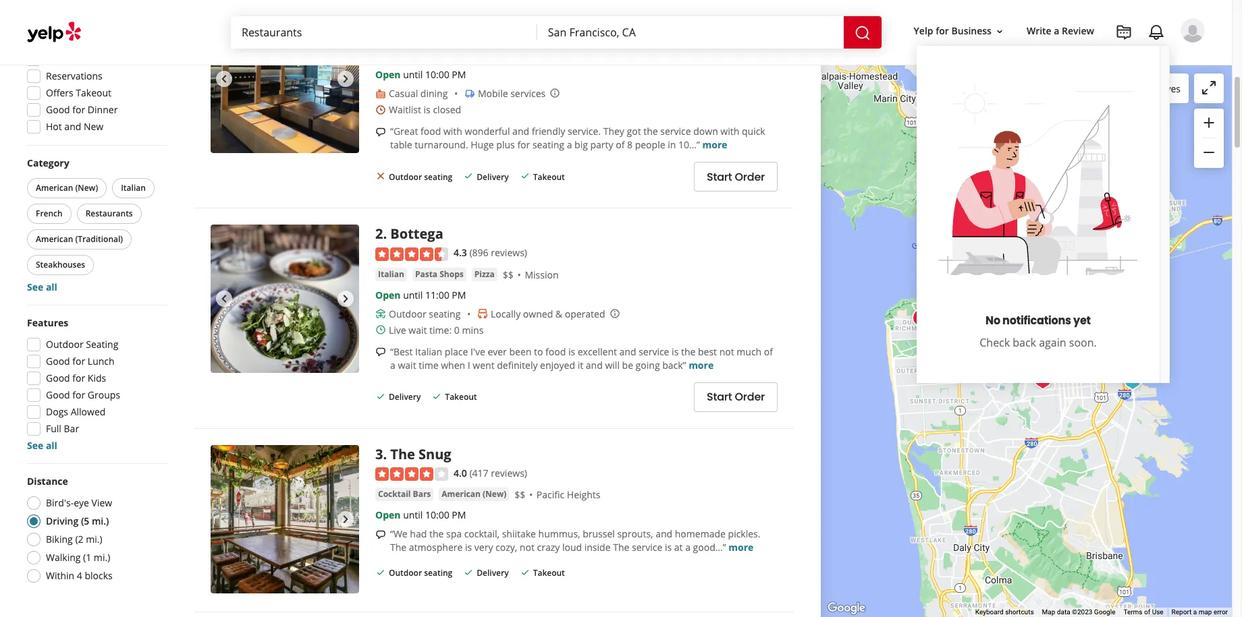 Task type: vqa. For each thing, say whether or not it's contained in the screenshot.
16 save v2 image to the bottom
no



Task type: locate. For each thing, give the bounding box(es) containing it.
italian down 4.3 star rating "image"
[[378, 268, 404, 280]]

0 vertical spatial (new)
[[75, 182, 98, 194]]

italian button down 4.3 star rating "image"
[[375, 268, 407, 281]]

marufuku ramen image
[[211, 5, 359, 153]]

1 vertical spatial food
[[545, 345, 566, 358]]

16 locally owned v2 image
[[477, 309, 488, 320]]

see all down steakhouses 'button'
[[27, 281, 57, 294]]

1 slideshow element from the top
[[211, 5, 359, 153]]

open until 10:00 pm up casual dining
[[375, 68, 466, 81]]

i've
[[470, 345, 485, 358]]

previous image for 1
[[216, 71, 232, 87]]

the snug image
[[211, 445, 359, 594]]

wait right live
[[409, 324, 427, 337]]

1 reviews) from the top
[[491, 247, 527, 259]]

1 vertical spatial open until 10:00 pm
[[375, 509, 466, 522]]

1 vertical spatial order
[[735, 390, 765, 405]]

1 pm from the top
[[452, 68, 466, 81]]

2 vertical spatial service
[[632, 541, 662, 554]]

2 horizontal spatial the
[[681, 345, 695, 358]]

waitlist
[[389, 103, 421, 116]]

search
[[1085, 82, 1115, 95]]

lunch
[[88, 355, 114, 368]]

see all button for features
[[27, 439, 57, 452]]

user actions element
[[903, 17, 1224, 383]]

italian inside "best italian place i've ever been to food is excellent and service is the best not much of a wait time when i went definitely enjoyed it and will be going back"
[[415, 345, 442, 358]]

. up 4 star rating image
[[383, 445, 387, 463]]

the inside "we had the spa cocktail, shiitake hummus, brussel sprouts, and homemade pickles. the atmosphere is very cozy, not crazy loud inside the service is at a good…"
[[429, 528, 444, 541]]

1 vertical spatial see all button
[[27, 439, 57, 452]]

group containing category
[[24, 157, 167, 294]]

1 vertical spatial pm
[[452, 289, 466, 301]]

0 horizontal spatial of
[[616, 139, 625, 151]]

None field
[[242, 25, 526, 40], [548, 25, 833, 40]]

1 vertical spatial map
[[1199, 609, 1212, 616]]

2 until from the top
[[403, 289, 423, 301]]

2 see all from the top
[[27, 439, 57, 452]]

open until 10:00 pm up had
[[375, 509, 466, 522]]

review
[[1062, 25, 1094, 37]]

1 outdoor seating from the top
[[389, 171, 452, 183]]

time:
[[429, 324, 452, 337]]

1 open until 10:00 pm from the top
[[375, 68, 466, 81]]

0 vertical spatial previous image
[[216, 71, 232, 87]]

1 see all button from the top
[[27, 281, 57, 294]]

&
[[555, 308, 562, 320]]

1 vertical spatial start order link
[[694, 382, 778, 412]]

and right sprouts, on the bottom of the page
[[656, 528, 672, 541]]

1 vertical spatial ramen
[[378, 48, 406, 60]]

2 10:00 from the top
[[425, 509, 449, 522]]

3 outdoor seating from the top
[[389, 568, 452, 579]]

1 see from the top
[[27, 281, 43, 294]]

hummus,
[[538, 528, 580, 541]]

open for 3
[[375, 509, 401, 522]]

search as map moves
[[1085, 82, 1181, 95]]

a right at
[[685, 541, 690, 554]]

had
[[410, 528, 427, 541]]

2 next image from the top
[[338, 291, 354, 307]]

open for 2
[[375, 289, 401, 301]]

2 vertical spatial outdoor seating
[[389, 568, 452, 579]]

and up the plus
[[512, 125, 529, 138]]

pasta panino image
[[1025, 342, 1052, 369]]

for up "good for kids"
[[72, 355, 85, 368]]

good up "good for kids"
[[46, 355, 70, 368]]

open down suggested
[[46, 36, 70, 49]]

plus
[[496, 139, 515, 151]]

dining
[[420, 87, 448, 100]]

open for 1
[[375, 68, 401, 81]]

driving
[[46, 515, 79, 528]]

1 vertical spatial see
[[27, 439, 43, 452]]

map
[[1042, 609, 1055, 616]]

16 speech v2 image down 16 clock v2 icon
[[375, 127, 386, 138]]

now
[[73, 36, 93, 49]]

takeout
[[76, 86, 111, 99], [533, 171, 565, 183], [445, 391, 477, 403], [533, 568, 565, 579]]

16 checkmark v2 image
[[520, 171, 530, 182], [432, 391, 442, 402], [375, 568, 386, 578], [463, 568, 474, 578], [520, 568, 530, 578]]

previous image
[[216, 71, 232, 87], [216, 291, 232, 307], [216, 511, 232, 528]]

with up turnaround. at the top left of the page
[[443, 125, 462, 138]]

service up going
[[639, 345, 669, 358]]

services
[[510, 87, 546, 100]]

2 none field from the left
[[548, 25, 833, 40]]

3 until from the top
[[403, 509, 423, 522]]

shortcuts
[[1005, 609, 1034, 616]]

dogs allowed
[[46, 406, 106, 419]]

italian button up restaurants
[[112, 178, 154, 198]]

steakhouses button
[[27, 255, 94, 275]]

the left best
[[681, 345, 695, 358]]

2 all from the top
[[46, 439, 57, 452]]

2 vertical spatial the
[[429, 528, 444, 541]]

american down french button
[[36, 234, 73, 245]]

group containing suggested
[[23, 14, 167, 138]]

1 start order link from the top
[[694, 162, 778, 192]]

info icon image
[[550, 88, 560, 99], [550, 88, 560, 99], [609, 308, 620, 319], [609, 308, 620, 319]]

16 casual dining v2 image
[[375, 88, 386, 99]]

0 horizontal spatial $$
[[414, 48, 425, 61]]

2 vertical spatial of
[[1144, 609, 1150, 616]]

inside
[[584, 541, 611, 554]]

4 star rating image
[[375, 468, 448, 481]]

food up enjoyed
[[545, 345, 566, 358]]

pasta
[[415, 268, 437, 280]]

10:00 up the spa
[[425, 509, 449, 522]]

1 vertical spatial see all
[[27, 439, 57, 452]]

2 good from the top
[[46, 355, 70, 368]]

0 horizontal spatial not
[[520, 541, 535, 554]]

0 vertical spatial pm
[[452, 68, 466, 81]]

pm
[[452, 68, 466, 81], [452, 289, 466, 301], [452, 509, 466, 522]]

all
[[46, 281, 57, 294], [46, 439, 57, 452]]

0 vertical spatial .
[[383, 5, 387, 23]]

delivery down very
[[477, 568, 509, 579]]

3 pm from the top
[[452, 509, 466, 522]]

0 horizontal spatial the
[[429, 528, 444, 541]]

for down offers takeout
[[72, 103, 85, 116]]

1 horizontal spatial ramen
[[461, 5, 508, 23]]

more down pickles.
[[728, 541, 754, 554]]

2 open until 10:00 pm from the top
[[375, 509, 466, 522]]

for down good for lunch
[[72, 372, 85, 385]]

2 slideshow element from the top
[[211, 225, 359, 373]]

more
[[702, 139, 727, 151], [689, 359, 714, 372], [728, 541, 754, 554]]

moves
[[1152, 82, 1181, 95]]

2 start from the top
[[707, 390, 732, 405]]

ramen up japantown
[[461, 5, 508, 23]]

the
[[390, 445, 415, 463], [390, 541, 406, 554], [613, 541, 629, 554]]

0 horizontal spatial ramen
[[378, 48, 406, 60]]

pacific heights
[[537, 489, 600, 502]]

1 horizontal spatial (new)
[[483, 489, 506, 500]]

0 horizontal spatial none field
[[242, 25, 526, 40]]

order down much
[[735, 390, 765, 405]]

(896
[[469, 247, 488, 259]]

2 previous image from the top
[[216, 291, 232, 307]]

marufuku
[[390, 5, 458, 23]]

0 vertical spatial more link
[[702, 139, 727, 151]]

more link for 1 . marufuku ramen
[[702, 139, 727, 151]]

0 vertical spatial of
[[616, 139, 625, 151]]

a inside "great food with wonderful and friendly service. they got the service down with quick table turnaround. huge plus for seating a big party of 8 people in 10…"
[[567, 139, 572, 151]]

mi.) for walking (1 mi.)
[[94, 551, 110, 564]]

and
[[64, 120, 81, 133], [512, 125, 529, 138], [619, 345, 636, 358], [586, 359, 603, 372], [656, 528, 672, 541]]

delivery
[[76, 53, 111, 65], [477, 171, 509, 183], [389, 391, 421, 403], [477, 568, 509, 579]]

start order link down quick
[[694, 162, 778, 192]]

bun appétit image
[[1068, 317, 1095, 344]]

1 all from the top
[[46, 281, 57, 294]]

order for marufuku ramen
[[735, 169, 765, 185]]

good up dogs
[[46, 389, 70, 402]]

japantown
[[436, 48, 483, 61]]

open until 11:00 pm
[[375, 289, 466, 301]]

turnaround.
[[415, 139, 468, 151]]

2 vertical spatial $$
[[515, 489, 525, 502]]

1 horizontal spatial food
[[545, 345, 566, 358]]

10:00 up 'dining'
[[425, 68, 449, 81]]

to
[[534, 345, 543, 358]]

reviews) right (896
[[491, 247, 527, 259]]

until up had
[[403, 509, 423, 522]]

pm down japantown
[[452, 68, 466, 81]]

group
[[23, 14, 167, 138], [1194, 109, 1224, 168], [24, 157, 167, 294], [23, 317, 167, 453]]

2 vertical spatial previous image
[[216, 511, 232, 528]]

4 good from the top
[[46, 389, 70, 402]]

for for business
[[936, 25, 949, 37]]

outdoor up live
[[389, 308, 426, 320]]

cozy,
[[496, 541, 517, 554]]

more down down
[[702, 139, 727, 151]]

2 16 speech v2 image from the top
[[375, 347, 386, 358]]

offers for offers delivery
[[46, 53, 73, 65]]

1 vertical spatial more link
[[689, 359, 714, 372]]

for for lunch
[[72, 355, 85, 368]]

1 start order from the top
[[707, 169, 765, 185]]

16 speech v2 image for 1
[[375, 127, 386, 138]]

steakhouses
[[36, 259, 85, 271]]

will
[[605, 359, 620, 372]]

1 horizontal spatial not
[[719, 345, 734, 358]]

1 vertical spatial italian
[[378, 268, 404, 280]]

1 horizontal spatial italian
[[378, 268, 404, 280]]

is
[[424, 103, 431, 116], [568, 345, 575, 358], [672, 345, 679, 358], [465, 541, 472, 554], [665, 541, 672, 554]]

good down good for lunch
[[46, 372, 70, 385]]

2 start order link from the top
[[694, 382, 778, 412]]

reviews) right (417
[[491, 467, 527, 480]]

1 vertical spatial 10:00
[[425, 509, 449, 522]]

1 start from the top
[[707, 169, 732, 185]]

kids
[[88, 372, 106, 385]]

2 horizontal spatial $$
[[515, 489, 525, 502]]

see all button for category
[[27, 281, 57, 294]]

a inside "we had the spa cocktail, shiitake hummus, brussel sprouts, and homemade pickles. the atmosphere is very cozy, not crazy loud inside the service is at a good…"
[[685, 541, 690, 554]]

1 16 speech v2 image from the top
[[375, 127, 386, 138]]

"best italian place i've ever been to food is excellent and service is the best not much of a wait time when i went definitely enjoyed it and will be going back"
[[390, 345, 773, 372]]

1 vertical spatial previous image
[[216, 291, 232, 307]]

16 checkmark v2 image
[[463, 171, 474, 182], [375, 391, 386, 402]]

1 until from the top
[[403, 68, 423, 81]]

slideshow element for 3
[[211, 445, 359, 594]]

1 horizontal spatial map
[[1199, 609, 1212, 616]]

bottega image
[[211, 225, 359, 373], [1053, 358, 1080, 385]]

open up "we
[[375, 509, 401, 522]]

ramen down find text box
[[378, 48, 406, 60]]

2 start order from the top
[[707, 390, 765, 405]]

1 vertical spatial of
[[764, 345, 773, 358]]

see all button
[[27, 281, 57, 294], [27, 439, 57, 452]]

slideshow element for 1
[[211, 5, 359, 153]]

(new) down 4.0 (417 reviews)
[[483, 489, 506, 500]]

1 horizontal spatial the
[[643, 125, 658, 138]]

next image for 1 . marufuku ramen
[[338, 71, 354, 87]]

2 . from the top
[[383, 225, 387, 243]]

16 close v2 image
[[375, 171, 386, 182]]

italian up time
[[415, 345, 442, 358]]

map right as
[[1129, 82, 1149, 95]]

1 horizontal spatial bottega image
[[1053, 358, 1080, 385]]

0 vertical spatial next image
[[338, 71, 354, 87]]

1 vertical spatial $$
[[503, 268, 514, 281]]

0 vertical spatial 10:00
[[425, 68, 449, 81]]

1 vertical spatial 16 checkmark v2 image
[[375, 391, 386, 402]]

option group
[[23, 475, 167, 587]]

next image
[[338, 511, 354, 528]]

0 vertical spatial reviews)
[[491, 247, 527, 259]]

french button
[[27, 204, 71, 224]]

1 vertical spatial american
[[36, 234, 73, 245]]

0 vertical spatial order
[[735, 169, 765, 185]]

1 vertical spatial service
[[639, 345, 669, 358]]

1 horizontal spatial italian button
[[375, 268, 407, 281]]

slideshow element
[[211, 5, 359, 153], [211, 225, 359, 373], [211, 445, 359, 594]]

start order link for bottega
[[694, 382, 778, 412]]

0 vertical spatial see all
[[27, 281, 57, 294]]

1 see all from the top
[[27, 281, 57, 294]]

16 speech v2 image
[[375, 127, 386, 138], [375, 347, 386, 358], [375, 530, 386, 541]]

1 horizontal spatial 16 checkmark v2 image
[[463, 171, 474, 182]]

0 vertical spatial more
[[702, 139, 727, 151]]

0 vertical spatial see all button
[[27, 281, 57, 294]]

and right it
[[586, 359, 603, 372]]

food inside "best italian place i've ever been to food is excellent and service is the best not much of a wait time when i went definitely enjoyed it and will be going back"
[[545, 345, 566, 358]]

16 shipping v2 image
[[464, 88, 475, 99]]

is left at
[[665, 541, 672, 554]]

1 order from the top
[[735, 169, 765, 185]]

16 checkmark v2 image up the 3
[[375, 391, 386, 402]]

seating down 'friendly'
[[533, 139, 564, 151]]

reviews) for 3 . the snug
[[491, 467, 527, 480]]

2 order from the top
[[735, 390, 765, 405]]

$$ for the snug
[[515, 489, 525, 502]]

10:00 for ramen
[[425, 68, 449, 81]]

hot
[[46, 120, 62, 133]]

(traditional)
[[75, 234, 123, 245]]

0 vertical spatial food
[[421, 125, 441, 138]]

0 vertical spatial american
[[36, 182, 73, 194]]

service up the "in"
[[660, 125, 691, 138]]

business
[[951, 25, 992, 37]]

projects image
[[1116, 24, 1132, 41]]

1 offers from the top
[[46, 53, 73, 65]]

1 good from the top
[[46, 103, 70, 116]]

1 none field from the left
[[242, 25, 526, 40]]

16 speech v2 image left "best
[[375, 347, 386, 358]]

0 vertical spatial ramen
[[461, 5, 508, 23]]

delivery down time
[[389, 391, 421, 403]]

outdoor seating down atmosphere
[[389, 568, 452, 579]]

mi.) right the (1
[[94, 551, 110, 564]]

is left very
[[465, 541, 472, 554]]

mi.) right the '(5'
[[92, 515, 109, 528]]

friendly
[[532, 125, 565, 138]]

check
[[980, 335, 1010, 350]]

see down steakhouses 'button'
[[27, 281, 43, 294]]

distance
[[27, 475, 68, 488]]

open up the 16 outdoor seating v2 image
[[375, 289, 401, 301]]

start order down quick
[[707, 169, 765, 185]]

2 pm from the top
[[452, 289, 466, 301]]

seating down turnaround. at the top left of the page
[[424, 171, 452, 183]]

owned
[[523, 308, 553, 320]]

for right the plus
[[517, 139, 530, 151]]

locally owned & operated
[[491, 308, 605, 320]]

bird's-eye view
[[46, 497, 112, 510]]

a down "best
[[390, 359, 395, 372]]

starbelly image
[[1031, 334, 1058, 361]]

0 horizontal spatial american (new) button
[[27, 178, 107, 198]]

and up be
[[619, 345, 636, 358]]

outdoor seating down table
[[389, 171, 452, 183]]

open
[[46, 36, 70, 49], [375, 68, 401, 81], [375, 289, 401, 301], [375, 509, 401, 522]]

takeout down 'i'
[[445, 391, 477, 403]]

went
[[473, 359, 495, 372]]

1 next image from the top
[[338, 71, 354, 87]]

write
[[1027, 25, 1051, 37]]

0 vertical spatial italian
[[121, 182, 146, 194]]

of left use
[[1144, 609, 1150, 616]]

16 speech v2 image for 2
[[375, 347, 386, 358]]

1 vertical spatial .
[[383, 225, 387, 243]]

offers down 'reservations'
[[46, 86, 73, 99]]

wait
[[409, 324, 427, 337], [398, 359, 416, 372]]

outdoor seating down open until 11:00 pm
[[389, 308, 461, 320]]

see all button down full
[[27, 439, 57, 452]]

keyboard shortcuts
[[975, 609, 1034, 616]]

1 vertical spatial american (new) button
[[439, 488, 509, 502]]

. for 2
[[383, 225, 387, 243]]

. up find field
[[383, 5, 387, 23]]

0 vertical spatial mi.)
[[92, 515, 109, 528]]

see all
[[27, 281, 57, 294], [27, 439, 57, 452]]

1 vertical spatial all
[[46, 439, 57, 452]]

0 vertical spatial start
[[707, 169, 732, 185]]

wonderful
[[465, 125, 510, 138]]

until left 11:00
[[403, 289, 423, 301]]

group containing features
[[23, 317, 167, 453]]

no
[[986, 313, 1000, 329]]

1 vertical spatial start order
[[707, 390, 765, 405]]

start down down
[[707, 169, 732, 185]]

1 vertical spatial outdoor seating
[[389, 308, 461, 320]]

american (new) up the french
[[36, 182, 98, 194]]

0 vertical spatial see
[[27, 281, 43, 294]]

. left "bottega" link
[[383, 225, 387, 243]]

google image
[[824, 600, 869, 618]]

good for kids
[[46, 372, 106, 385]]

of inside "great food with wonderful and friendly service. they got the service down with quick table turnaround. huge plus for seating a big party of 8 people in 10…"
[[616, 139, 625, 151]]

start order link down much
[[694, 382, 778, 412]]

1 vertical spatial reviews)
[[491, 467, 527, 480]]

0 horizontal spatial with
[[443, 125, 462, 138]]

0 horizontal spatial food
[[421, 125, 441, 138]]

$$
[[414, 48, 425, 61], [503, 268, 514, 281], [515, 489, 525, 502]]

write a review
[[1027, 25, 1094, 37]]

pm right 11:00
[[452, 289, 466, 301]]

1 . from the top
[[383, 5, 387, 23]]

outdoor seating for the 16 close v2 icon on the left top
[[389, 171, 452, 183]]

start
[[707, 169, 732, 185], [707, 390, 732, 405]]

1 previous image from the top
[[216, 71, 232, 87]]

2 offers from the top
[[46, 86, 73, 99]]

order for bottega
[[735, 390, 765, 405]]

big bites image
[[1119, 367, 1146, 394]]

see
[[27, 281, 43, 294], [27, 439, 43, 452]]

0 vertical spatial outdoor seating
[[389, 171, 452, 183]]

crazy
[[537, 541, 560, 554]]

3 16 speech v2 image from the top
[[375, 530, 386, 541]]

0 horizontal spatial italian
[[121, 182, 146, 194]]

3 previous image from the top
[[216, 511, 232, 528]]

service inside "best italian place i've ever been to food is excellent and service is the best not much of a wait time when i went definitely enjoyed it and will be going back"
[[639, 345, 669, 358]]

2 vertical spatial more link
[[728, 541, 754, 554]]

cocktail bars
[[378, 489, 431, 500]]

2 vertical spatial pm
[[452, 509, 466, 522]]

italian up restaurants
[[121, 182, 146, 194]]

all down steakhouses 'button'
[[46, 281, 57, 294]]

american (new) button down (417
[[439, 488, 509, 502]]

american down the 4.0
[[442, 489, 481, 500]]

0 horizontal spatial map
[[1129, 82, 1149, 95]]

a
[[1054, 25, 1059, 37], [567, 139, 572, 151], [390, 359, 395, 372], [685, 541, 690, 554], [1193, 609, 1197, 616]]

0 horizontal spatial italian button
[[112, 178, 154, 198]]

1 with from the left
[[443, 125, 462, 138]]

until up casual dining
[[403, 68, 423, 81]]

0 horizontal spatial 16 checkmark v2 image
[[375, 391, 386, 402]]

within 4 blocks
[[46, 570, 113, 583]]

2 vertical spatial mi.)
[[94, 551, 110, 564]]

1 vertical spatial wait
[[398, 359, 416, 372]]

16 speech v2 image left "we
[[375, 530, 386, 541]]

0 vertical spatial 16 speech v2 image
[[375, 127, 386, 138]]

for inside button
[[936, 25, 949, 37]]

takeout up dinner at the left top of page
[[76, 86, 111, 99]]

outdoor right the 16 close v2 icon on the left top
[[389, 171, 422, 183]]

Near text field
[[548, 25, 833, 40]]

None search field
[[231, 16, 884, 49]]

search image
[[854, 25, 870, 41]]

a right write
[[1054, 25, 1059, 37]]

1 10:00 from the top
[[425, 68, 449, 81]]

all down full
[[46, 439, 57, 452]]

seating down atmosphere
[[424, 568, 452, 579]]

3 good from the top
[[46, 372, 70, 385]]

3 slideshow element from the top
[[211, 445, 359, 594]]

start order down much
[[707, 390, 765, 405]]

yelp for business button
[[908, 19, 1010, 44]]

the inside "great food with wonderful and friendly service. they got the service down with quick table turnaround. huge plus for seating a big party of 8 people in 10…"
[[643, 125, 658, 138]]

and inside "great food with wonderful and friendly service. they got the service down with quick table turnaround. huge plus for seating a big party of 8 people in 10…"
[[512, 125, 529, 138]]

start order link for marufuku ramen
[[694, 162, 778, 192]]

2 see all button from the top
[[27, 439, 57, 452]]

2 horizontal spatial italian
[[415, 345, 442, 358]]

mi.) for driving (5 mi.)
[[92, 515, 109, 528]]

next image
[[338, 71, 354, 87], [338, 291, 354, 307]]

the inside "best italian place i've ever been to food is excellent and service is the best not much of a wait time when i went definitely enjoyed it and will be going back"
[[681, 345, 695, 358]]

(new) up restaurants
[[75, 182, 98, 194]]

for for kids
[[72, 372, 85, 385]]

2 outdoor seating from the top
[[389, 308, 461, 320]]

0 vertical spatial all
[[46, 281, 57, 294]]

food up turnaround. at the top left of the page
[[421, 125, 441, 138]]

map left error
[[1199, 609, 1212, 616]]

(5
[[81, 515, 89, 528]]

service inside "we had the spa cocktail, shiitake hummus, brussel sprouts, and homemade pickles. the atmosphere is very cozy, not crazy loud inside the service is at a good…"
[[632, 541, 662, 554]]

11:00
[[425, 289, 449, 301]]

start order
[[707, 169, 765, 185], [707, 390, 765, 405]]

for for dinner
[[72, 103, 85, 116]]

0 vertical spatial the
[[643, 125, 658, 138]]

1 vertical spatial american (new)
[[442, 489, 506, 500]]

1 vertical spatial offers
[[46, 86, 73, 99]]

3 . from the top
[[383, 445, 387, 463]]

2 vertical spatial slideshow element
[[211, 445, 359, 594]]

0 vertical spatial offers
[[46, 53, 73, 65]]

2 reviews) from the top
[[491, 467, 527, 480]]

american (new) button up the french
[[27, 178, 107, 198]]

mobile services
[[478, 87, 546, 100]]

2 vertical spatial .
[[383, 445, 387, 463]]

as
[[1117, 82, 1127, 95]]

start for 2 . bottega
[[707, 390, 732, 405]]

2 see from the top
[[27, 439, 43, 452]]

0 vertical spatial map
[[1129, 82, 1149, 95]]

memento sf image
[[1029, 367, 1056, 394]]

is up enjoyed
[[568, 345, 575, 358]]

good up hot in the left top of the page
[[46, 103, 70, 116]]

1 vertical spatial slideshow element
[[211, 225, 359, 373]]

within
[[46, 570, 74, 583]]

wait down "best
[[398, 359, 416, 372]]



Task type: describe. For each thing, give the bounding box(es) containing it.
brad k. image
[[1181, 18, 1205, 43]]

outdoor up good for lunch
[[46, 338, 83, 351]]

quick
[[742, 125, 765, 138]]

in
[[668, 139, 676, 151]]

google
[[1094, 609, 1115, 616]]

good for dinner
[[46, 103, 118, 116]]

good for good for groups
[[46, 389, 70, 402]]

use
[[1152, 609, 1163, 616]]

map for moves
[[1129, 82, 1149, 95]]

more link for 2 . bottega
[[689, 359, 714, 372]]

start order for bottega
[[707, 390, 765, 405]]

open until 10:00 pm for the
[[375, 509, 466, 522]]

restaurants button
[[77, 204, 142, 224]]

ramen button
[[375, 47, 409, 61]]

good for good for dinner
[[46, 103, 70, 116]]

1 vertical spatial (new)
[[483, 489, 506, 500]]

american inside button
[[36, 234, 73, 245]]

2 vertical spatial more
[[728, 541, 754, 554]]

is down 'dining'
[[424, 103, 431, 116]]

"great
[[390, 125, 418, 138]]

live wait time: 0 mins
[[389, 324, 484, 337]]

and inside "we had the spa cocktail, shiitake hummus, brussel sprouts, and homemade pickles. the atmosphere is very cozy, not crazy loud inside the service is at a good…"
[[656, 528, 672, 541]]

1 vertical spatial italian button
[[375, 268, 407, 281]]

(2
[[75, 533, 83, 546]]

16 outdoor seating v2 image
[[375, 309, 386, 320]]

open until 10:00 pm for marufuku
[[375, 68, 466, 81]]

more for 2 . bottega
[[689, 359, 714, 372]]

see for category
[[27, 281, 43, 294]]

previous image for 2
[[216, 291, 232, 307]]

best
[[698, 345, 717, 358]]

4.3
[[454, 247, 467, 259]]

4.0
[[454, 467, 467, 480]]

see for features
[[27, 439, 43, 452]]

ramen inside button
[[378, 48, 406, 60]]

4
[[77, 570, 82, 583]]

operated
[[565, 308, 605, 320]]

not inside "best italian place i've ever been to food is excellent and service is the best not much of a wait time when i went definitely enjoyed it and will be going back"
[[719, 345, 734, 358]]

service.
[[568, 125, 601, 138]]

keyboard shortcuts button
[[975, 608, 1034, 618]]

walking (1 mi.)
[[46, 551, 110, 564]]

bottega image inside 'map' region
[[1053, 358, 1080, 385]]

outdoor down "we
[[389, 568, 422, 579]]

enjoyed
[[540, 359, 575, 372]]

slideshow element for 2
[[211, 225, 359, 373]]

takeout down 'friendly'
[[533, 171, 565, 183]]

see all for category
[[27, 281, 57, 294]]

next image for 2 . bottega
[[338, 291, 354, 307]]

pickles.
[[728, 528, 760, 541]]

none field find
[[242, 25, 526, 40]]

0 vertical spatial american (new) button
[[27, 178, 107, 198]]

is up the back"
[[672, 345, 679, 358]]

reviews) for 2 . bottega
[[491, 247, 527, 259]]

back"
[[662, 359, 686, 372]]

mi.) for biking (2 mi.)
[[86, 533, 102, 546]]

. for 3
[[383, 445, 387, 463]]

cocktail bars link
[[375, 488, 434, 502]]

oodle yunnan rice noodle image
[[908, 305, 935, 332]]

cocktail
[[378, 489, 411, 500]]

food inside "great food with wonderful and friendly service. they got the service down with quick table turnaround. huge plus for seating a big party of 8 people in 10…"
[[421, 125, 441, 138]]

"great food with wonderful and friendly service. they got the service down with quick table turnaround. huge plus for seating a big party of 8 people in 10…"
[[390, 125, 765, 151]]

error
[[1214, 609, 1228, 616]]

suggested
[[27, 14, 75, 27]]

service inside "great food with wonderful and friendly service. they got the service down with quick table turnaround. huge plus for seating a big party of 8 people in 10…"
[[660, 125, 691, 138]]

16 clock v2 image
[[375, 105, 386, 115]]

the down "we
[[390, 541, 406, 554]]

been
[[509, 345, 531, 358]]

16 chevron down v2 image
[[994, 26, 1005, 37]]

eye
[[74, 497, 89, 510]]

and right hot in the left top of the page
[[64, 120, 81, 133]]

little shucker image
[[1029, 274, 1056, 301]]

going
[[636, 359, 660, 372]]

at
[[674, 541, 683, 554]]

dinner
[[88, 103, 118, 116]]

report a map error
[[1172, 609, 1228, 616]]

pm for marufuku
[[452, 68, 466, 81]]

delivery down huge
[[477, 171, 509, 183]]

"we
[[390, 528, 408, 541]]

delivery down the now
[[76, 53, 111, 65]]

for for groups
[[72, 389, 85, 402]]

homemade
[[675, 528, 726, 541]]

zoom in image
[[1201, 115, 1217, 131]]

map region
[[701, 0, 1242, 618]]

bar
[[64, 423, 79, 435]]

takeout down crazy
[[533, 568, 565, 579]]

sprouts,
[[617, 528, 653, 541]]

cocktail,
[[464, 528, 500, 541]]

previous image for 3
[[216, 511, 232, 528]]

seating up time:
[[429, 308, 461, 320]]

terms of use link
[[1124, 609, 1163, 616]]

1 horizontal spatial american (new)
[[442, 489, 506, 500]]

mission
[[525, 268, 559, 281]]

mins
[[462, 324, 484, 337]]

pm for bottega
[[452, 289, 466, 301]]

1 . marufuku ramen
[[375, 5, 508, 23]]

good for good for lunch
[[46, 355, 70, 368]]

more for 1 . marufuku ramen
[[702, 139, 727, 151]]

casual dining
[[389, 87, 448, 100]]

waitlist is closed
[[389, 103, 461, 116]]

pizza
[[474, 268, 495, 280]]

soon.
[[1069, 335, 1097, 350]]

(1
[[83, 551, 91, 564]]

. for 1
[[383, 5, 387, 23]]

$$ for bottega
[[503, 268, 514, 281]]

see all for features
[[27, 439, 57, 452]]

keyboard
[[975, 609, 1003, 616]]

notifications image
[[1148, 24, 1164, 41]]

0 horizontal spatial (new)
[[75, 182, 98, 194]]

until for bottega
[[403, 289, 423, 301]]

2 vertical spatial american
[[442, 489, 481, 500]]

map for error
[[1199, 609, 1212, 616]]

ramen link
[[375, 47, 409, 61]]

full
[[46, 423, 61, 435]]

a right the report
[[1193, 609, 1197, 616]]

closed
[[433, 103, 461, 116]]

seating
[[86, 338, 118, 351]]

full bar
[[46, 423, 79, 435]]

mobile
[[478, 87, 508, 100]]

good…"
[[693, 541, 726, 554]]

biking (2 mi.)
[[46, 533, 102, 546]]

open inside group
[[46, 36, 70, 49]]

locally
[[491, 308, 521, 320]]

2 with from the left
[[720, 125, 739, 138]]

10:00 for snug
[[425, 509, 449, 522]]

8
[[627, 139, 633, 151]]

0 horizontal spatial american (new)
[[36, 182, 98, 194]]

pizza button
[[472, 268, 497, 281]]

seating inside "great food with wonderful and friendly service. they got the service down with quick table turnaround. huge plus for seating a big party of 8 people in 10…"
[[533, 139, 564, 151]]

a inside "best italian place i've ever been to food is excellent and service is the best not much of a wait time when i went definitely enjoyed it and will be going back"
[[390, 359, 395, 372]]

again
[[1039, 335, 1066, 350]]

of inside "best italian place i've ever been to food is excellent and service is the best not much of a wait time when i went definitely enjoyed it and will be going back"
[[764, 345, 773, 358]]

table
[[390, 139, 412, 151]]

wait inside "best italian place i've ever been to food is excellent and service is the best not much of a wait time when i went definitely enjoyed it and will be going back"
[[398, 359, 416, 372]]

all for category
[[46, 281, 57, 294]]

the up 4 star rating image
[[390, 445, 415, 463]]

they
[[603, 125, 624, 138]]

0 horizontal spatial bottega image
[[211, 225, 359, 373]]

Find text field
[[242, 25, 526, 40]]

good for good for kids
[[46, 372, 70, 385]]

error illustration image
[[923, 68, 1153, 297]]

outdoor seating for the 16 outdoor seating v2 image
[[389, 308, 461, 320]]

0 vertical spatial 16 checkmark v2 image
[[463, 171, 474, 182]]

0 vertical spatial wait
[[409, 324, 427, 337]]

place
[[445, 345, 468, 358]]

until for the
[[403, 509, 423, 522]]

start for 1 . marufuku ramen
[[707, 169, 732, 185]]

live
[[389, 324, 406, 337]]

good for lunch
[[46, 355, 114, 368]]

bird's-
[[46, 497, 74, 510]]

huge
[[471, 139, 494, 151]]

savor image
[[973, 334, 1000, 361]]

option group containing distance
[[23, 475, 167, 587]]

pm for the
[[452, 509, 466, 522]]

american (new) link
[[439, 488, 509, 502]]

loud
[[562, 541, 582, 554]]

map data ©2023 google
[[1042, 609, 1115, 616]]

brussel
[[583, 528, 615, 541]]

$$ for marufuku ramen
[[414, 48, 425, 61]]

zoom out image
[[1201, 145, 1217, 161]]

party
[[590, 139, 613, 151]]

back
[[1013, 335, 1036, 350]]

shiitake
[[502, 528, 536, 541]]

©2023
[[1072, 609, 1092, 616]]

italian link
[[375, 268, 407, 281]]

2 horizontal spatial of
[[1144, 609, 1150, 616]]

no notifications yet check back again soon.
[[980, 313, 1097, 350]]

all for features
[[46, 439, 57, 452]]

"best
[[390, 345, 413, 358]]

0 vertical spatial italian button
[[112, 178, 154, 198]]

start order for marufuku ramen
[[707, 169, 765, 185]]

offers for offers takeout
[[46, 86, 73, 99]]

4.3 star rating image
[[375, 247, 448, 261]]

for inside "great food with wonderful and friendly service. they got the service down with quick table turnaround. huge plus for seating a big party of 8 people in 10…"
[[517, 139, 530, 151]]

the snug image
[[1028, 268, 1055, 295]]

none field 'near'
[[548, 25, 833, 40]]

time
[[419, 359, 438, 372]]

not inside "we had the spa cocktail, shiitake hummus, brussel sprouts, and homemade pickles. the atmosphere is very cozy, not crazy loud inside the service is at a good…"
[[520, 541, 535, 554]]

expand map image
[[1201, 80, 1217, 96]]

until for marufuku
[[403, 68, 423, 81]]

the down sprouts, on the bottom of the page
[[613, 541, 629, 554]]

yelp
[[914, 25, 933, 37]]

16 clock v2 image
[[375, 325, 386, 336]]



